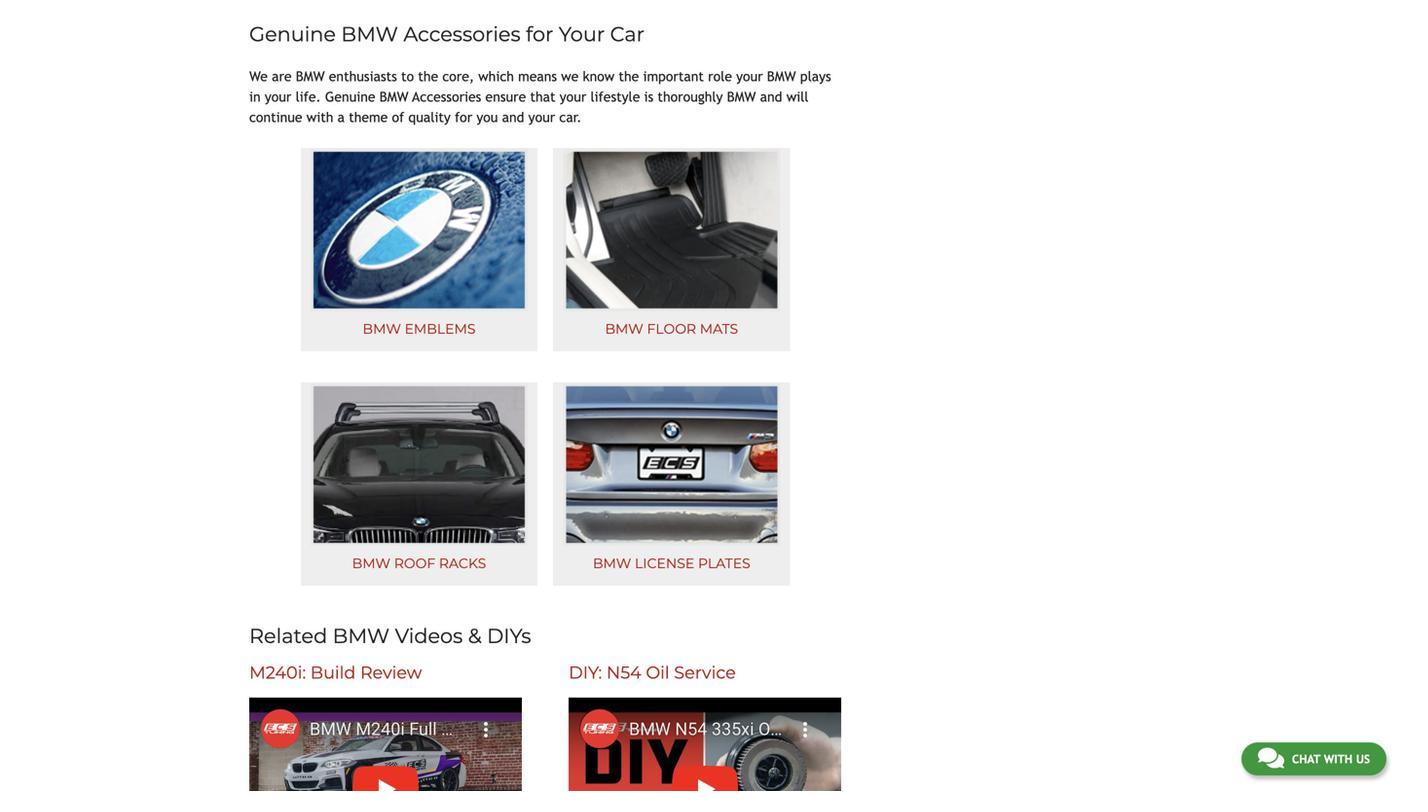 Task type: describe. For each thing, give the bounding box(es) containing it.
your up the car.
[[560, 89, 587, 105]]

bmw down role
[[727, 89, 756, 105]]

bmw inside bmw emblems link
[[363, 321, 401, 337]]

chat
[[1292, 753, 1321, 766]]

bmw roof racks link
[[301, 383, 538, 586]]

car.
[[559, 109, 582, 125]]

will
[[787, 89, 809, 105]]

we
[[249, 69, 268, 84]]

to
[[401, 69, 414, 84]]

oil
[[646, 662, 670, 683]]

bmw floor mats image
[[563, 149, 780, 312]]

theme
[[349, 109, 388, 125]]

2 the from the left
[[619, 69, 639, 84]]

enthusiasts
[[329, 69, 397, 84]]

diys
[[487, 624, 531, 648]]

is
[[644, 89, 654, 105]]

we
[[561, 69, 579, 84]]

important
[[643, 69, 704, 84]]

life.
[[296, 89, 321, 105]]

0 vertical spatial accessories
[[404, 22, 521, 46]]

1 horizontal spatial for
[[526, 22, 553, 46]]

your right role
[[736, 69, 763, 84]]

quality
[[408, 109, 451, 125]]

bmw up enthusiasts on the top left of page
[[341, 22, 398, 46]]

thoroughly
[[658, 89, 723, 105]]

0 vertical spatial genuine
[[249, 22, 336, 46]]

of
[[392, 109, 404, 125]]

plates
[[698, 555, 750, 572]]

us
[[1356, 753, 1370, 766]]

service
[[674, 662, 736, 683]]

which
[[478, 69, 514, 84]]

car
[[610, 22, 645, 46]]

bmw up the m240i: build review link
[[333, 624, 390, 648]]

1 the from the left
[[418, 69, 438, 84]]

bmw inside bmw floor mats link
[[605, 321, 644, 337]]

we are bmw enthusiasts to the core, which means we know the important role your bmw plays in your life. genuine bmw accessories ensure that your lifestyle is thoroughly bmw and will continue with a theme of quality for you and your car.
[[249, 69, 831, 125]]

your down that at top
[[528, 109, 555, 125]]

&
[[468, 624, 482, 648]]

bmw floor mats
[[605, 321, 738, 337]]

your
[[559, 22, 605, 46]]

racks
[[439, 555, 486, 572]]

n54
[[607, 662, 642, 683]]

0 horizontal spatial and
[[502, 109, 524, 125]]



Task type: locate. For each thing, give the bounding box(es) containing it.
bmw up of
[[380, 89, 409, 105]]

m240i: build review
[[249, 662, 422, 683]]

bmw emblems link
[[301, 148, 538, 351]]

bmw up the will
[[767, 69, 796, 84]]

1 vertical spatial for
[[455, 109, 472, 125]]

chat with us
[[1292, 753, 1370, 766]]

with left us
[[1324, 753, 1353, 766]]

for left you
[[455, 109, 472, 125]]

bmw
[[341, 22, 398, 46], [296, 69, 325, 84], [767, 69, 796, 84], [380, 89, 409, 105], [727, 89, 756, 105], [363, 321, 401, 337], [605, 321, 644, 337], [352, 555, 391, 572], [593, 555, 631, 572], [333, 624, 390, 648]]

bmw emblems image
[[311, 149, 528, 312]]

continue
[[249, 109, 302, 125]]

floor
[[647, 321, 696, 337]]

genuine bmw accessories for your car
[[249, 22, 645, 46]]

bmw inside 'bmw license plates' link
[[593, 555, 631, 572]]

0 vertical spatial with
[[307, 109, 333, 125]]

0 vertical spatial for
[[526, 22, 553, 46]]

accessories
[[404, 22, 521, 46], [412, 89, 481, 105]]

that
[[530, 89, 556, 105]]

genuine
[[249, 22, 336, 46], [325, 89, 375, 105]]

and
[[760, 89, 782, 105], [502, 109, 524, 125]]

the up lifestyle
[[619, 69, 639, 84]]

videos
[[395, 624, 463, 648]]

in
[[249, 89, 261, 105]]

bmw license plates link
[[553, 383, 790, 586]]

bmw left license
[[593, 555, 631, 572]]

0 horizontal spatial for
[[455, 109, 472, 125]]

lifestyle
[[591, 89, 640, 105]]

and down ensure
[[502, 109, 524, 125]]

build
[[310, 662, 356, 683]]

1 vertical spatial genuine
[[325, 89, 375, 105]]

diy: n54 oil service link
[[569, 662, 736, 683]]

emblems
[[405, 321, 476, 337]]

0 horizontal spatial with
[[307, 109, 333, 125]]

bmw floor mats link
[[553, 148, 790, 351]]

bmw roof racks image
[[311, 384, 528, 546]]

for left your
[[526, 22, 553, 46]]

1 vertical spatial with
[[1324, 753, 1353, 766]]

your up continue
[[265, 89, 292, 105]]

1 horizontal spatial with
[[1324, 753, 1353, 766]]

roof
[[394, 555, 435, 572]]

review
[[360, 662, 422, 683]]

1 vertical spatial accessories
[[412, 89, 481, 105]]

bmw inside the bmw roof racks link
[[352, 555, 391, 572]]

with inside we are bmw enthusiasts to the core, which means we know the important role your bmw plays in your life. genuine bmw accessories ensure that your lifestyle is thoroughly bmw and will continue with a theme of quality for you and your car.
[[307, 109, 333, 125]]

bmw roof racks
[[352, 555, 486, 572]]

related bmw videos & diys
[[249, 624, 531, 648]]

for
[[526, 22, 553, 46], [455, 109, 472, 125]]

diy:
[[569, 662, 602, 683]]

plays
[[800, 69, 831, 84]]

diy: n54 oil service
[[569, 662, 736, 683]]

bmw up life.
[[296, 69, 325, 84]]

0 vertical spatial and
[[760, 89, 782, 105]]

bmw license plates
[[593, 555, 750, 572]]

accessories down core,
[[412, 89, 481, 105]]

m240i:
[[249, 662, 306, 683]]

comments image
[[1258, 747, 1284, 770]]

your
[[736, 69, 763, 84], [265, 89, 292, 105], [560, 89, 587, 105], [528, 109, 555, 125]]

1 vertical spatial and
[[502, 109, 524, 125]]

0 horizontal spatial the
[[418, 69, 438, 84]]

role
[[708, 69, 732, 84]]

genuine inside we are bmw enthusiasts to the core, which means we know the important role your bmw plays in your life. genuine bmw accessories ensure that your lifestyle is thoroughly bmw and will continue with a theme of quality for you and your car.
[[325, 89, 375, 105]]

means
[[518, 69, 557, 84]]

related
[[249, 624, 327, 648]]

license
[[635, 555, 695, 572]]

bmw left floor
[[605, 321, 644, 337]]

and left the will
[[760, 89, 782, 105]]

you
[[477, 109, 498, 125]]

accessories up core,
[[404, 22, 521, 46]]

core,
[[442, 69, 474, 84]]

for inside we are bmw enthusiasts to the core, which means we know the important role your bmw plays in your life. genuine bmw accessories ensure that your lifestyle is thoroughly bmw and will continue with a theme of quality for you and your car.
[[455, 109, 472, 125]]

the
[[418, 69, 438, 84], [619, 69, 639, 84]]

genuine up a
[[325, 89, 375, 105]]

m240i: build review link
[[249, 662, 422, 683]]

bmw left emblems
[[363, 321, 401, 337]]

a
[[338, 109, 345, 125]]

the right to
[[418, 69, 438, 84]]

are
[[272, 69, 292, 84]]

mats
[[700, 321, 738, 337]]

know
[[583, 69, 615, 84]]

with
[[307, 109, 333, 125], [1324, 753, 1353, 766]]

bmw emblems
[[363, 321, 476, 337]]

with left a
[[307, 109, 333, 125]]

1 horizontal spatial and
[[760, 89, 782, 105]]

1 horizontal spatial the
[[619, 69, 639, 84]]

chat with us link
[[1241, 743, 1387, 776]]

genuine up are
[[249, 22, 336, 46]]

accessories inside we are bmw enthusiasts to the core, which means we know the important role your bmw plays in your life. genuine bmw accessories ensure that your lifestyle is thoroughly bmw and will continue with a theme of quality for you and your car.
[[412, 89, 481, 105]]

bmw license plates image
[[563, 384, 780, 546]]

bmw left the roof
[[352, 555, 391, 572]]

ensure
[[485, 89, 526, 105]]



Task type: vqa. For each thing, say whether or not it's contained in the screenshot.
By corresponding to Vehicle
no



